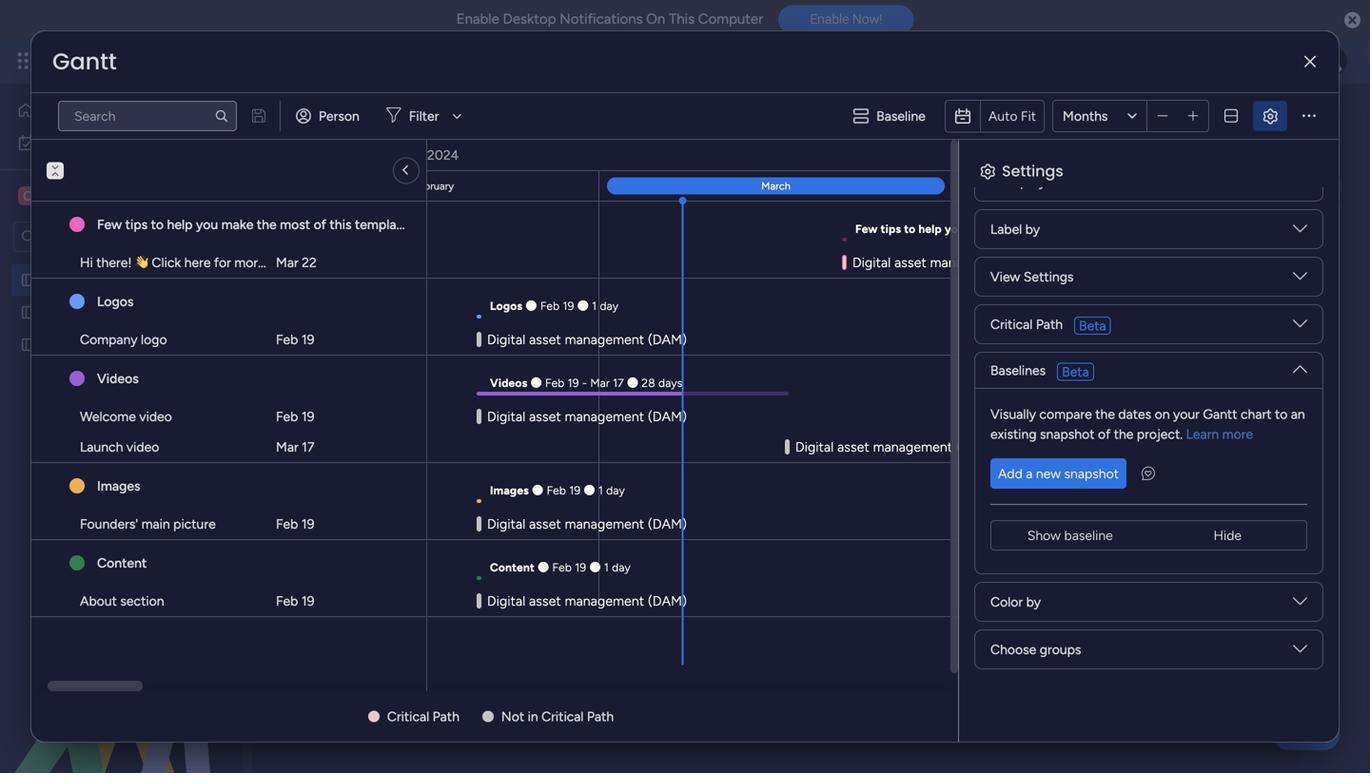 Task type: vqa. For each thing, say whether or not it's contained in the screenshot.
the content ● feb 19 ● 1 day
yes



Task type: describe. For each thing, give the bounding box(es) containing it.
Search field
[[551, 224, 609, 251]]

of up 22
[[314, 217, 326, 233]]

february
[[413, 180, 454, 193]]

logos ● feb 19 ● 1 day
[[490, 299, 619, 313]]

v2 collapse up image
[[47, 169, 64, 181]]

1 horizontal spatial template
[[1089, 222, 1138, 236]]

the down group
[[1000, 222, 1018, 236]]

mar for mar 22
[[276, 255, 299, 271]]

v2 split view image
[[1225, 109, 1239, 123]]

team
[[410, 178, 442, 195]]

angle down image
[[376, 230, 385, 244]]

1 vertical spatial mar
[[591, 376, 610, 390]]

fit
[[1021, 108, 1037, 124]]

dates
[[1119, 406, 1152, 423]]

more dots image
[[1303, 109, 1317, 123]]

my work option
[[11, 128, 231, 158]]

filter
[[409, 108, 439, 124]]

videos for videos
[[97, 371, 139, 387]]

templates
[[494, 144, 554, 160]]

home
[[42, 102, 78, 119]]

0 horizontal spatial few tips to help you make the most of this template :)
[[97, 217, 421, 233]]

asset inside button
[[327, 229, 359, 245]]

online
[[688, 178, 726, 195]]

0 vertical spatial settings
[[1002, 160, 1064, 182]]

about
[[80, 594, 117, 610]]

desktop
[[503, 10, 556, 28]]

0 vertical spatial person button
[[288, 101, 371, 131]]

john smith image
[[1317, 46, 1348, 76]]

an
[[1292, 406, 1306, 423]]

1 horizontal spatial most
[[1021, 222, 1048, 236]]

view inside "button"
[[818, 178, 848, 195]]

v2 plus image
[[1189, 109, 1199, 123]]

0 horizontal spatial you
[[196, 217, 218, 233]]

→
[[341, 255, 354, 271]]

1 horizontal spatial critical
[[542, 709, 584, 725]]

filter button
[[379, 101, 469, 131]]

v2 collapse down image
[[47, 156, 64, 168]]

1 horizontal spatial few tips to help you make the most of this template :)
[[856, 222, 1149, 236]]

dapulse dropdown down arrow image for path
[[1294, 317, 1308, 338]]

march
[[762, 180, 791, 193]]

digital inside list box
[[45, 272, 83, 288]]

welcome video
[[80, 409, 172, 425]]

content for content
[[97, 555, 147, 572]]

welcome
[[80, 409, 136, 425]]

content ● feb 19 ● 1 day
[[490, 561, 631, 575]]

digital asset management (dam) inside list box
[[45, 272, 241, 288]]

images for images
[[97, 478, 140, 495]]

your
[[1174, 406, 1200, 423]]

1 horizontal spatial path
[[587, 709, 614, 725]]

q1
[[408, 147, 424, 163]]

snapshot inside visually compare the dates on your gantt chart to an existing snapshot of the project.
[[1040, 426, 1095, 443]]

gantt inside visually compare the dates on your gantt chart to an existing snapshot of the project.
[[1204, 406, 1238, 423]]

here:
[[557, 144, 587, 160]]

2 horizontal spatial this
[[1066, 222, 1086, 236]]

launch
[[80, 439, 123, 456]]

creative for creative requests
[[45, 305, 95, 321]]

integrate
[[1034, 178, 1088, 195]]

asset inside list box
[[86, 272, 117, 288]]

founders'
[[80, 516, 138, 533]]

collaborative whiteboard button
[[515, 171, 682, 202]]

search image
[[214, 109, 229, 124]]

0 horizontal spatial this
[[330, 217, 352, 233]]

files view button
[[774, 171, 863, 202]]

here
[[184, 255, 211, 271]]

invite
[[1245, 112, 1278, 128]]

invite / 1
[[1245, 112, 1296, 128]]

workload
[[445, 178, 501, 195]]

label
[[991, 221, 1023, 238]]

package
[[425, 144, 475, 160]]

show baseline button
[[991, 521, 1149, 551]]

activity
[[1120, 112, 1166, 128]]

whiteboard
[[612, 178, 682, 195]]

0 vertical spatial critical path
[[991, 317, 1063, 333]]

video for welcome video
[[139, 409, 172, 425]]

0 horizontal spatial person
[[319, 108, 360, 124]]

lottie animation element
[[0, 582, 243, 774]]

mar for mar 17
[[276, 439, 299, 456]]

dapulse dropdown down arrow image for settings
[[1294, 269, 1308, 291]]

hide
[[1214, 528, 1242, 544]]

hide button
[[1149, 521, 1308, 551]]

1 horizontal spatial digital asset management (dam)
[[289, 99, 794, 141]]

learn more link
[[1187, 426, 1254, 443]]

work
[[65, 135, 94, 151]]

not in critical path
[[502, 709, 614, 725]]

logos for logos ● feb 19 ● 1 day
[[490, 299, 523, 313]]

1 horizontal spatial management
[[480, 99, 689, 141]]

28
[[642, 376, 656, 390]]

learn more about this package of templates here: https://youtu.be/9x6_kyyrn_e button
[[288, 141, 842, 164]]

add a new snapshot
[[999, 466, 1120, 482]]

days
[[659, 376, 683, 390]]

collaborative whiteboard online docs
[[530, 178, 760, 195]]

dapulse dropdown down arrow image for choose groups
[[1294, 643, 1308, 664]]

feb 19 for welcome video
[[276, 409, 315, 425]]

existing
[[991, 426, 1037, 443]]

hi there!   👋  click here for more information  →
[[80, 255, 354, 271]]

feb 19 for about section
[[276, 594, 315, 610]]

website homepage redesign
[[45, 337, 215, 353]]

dapulse dropdown down arrow image for color by
[[1294, 595, 1308, 616]]

1 horizontal spatial person button
[[619, 222, 702, 253]]

1 horizontal spatial few
[[856, 222, 878, 236]]

v2 user feedback image
[[1142, 467, 1156, 481]]

not
[[502, 709, 525, 725]]

there!
[[96, 255, 132, 271]]

compare
[[1040, 406, 1093, 423]]

0 horizontal spatial template
[[355, 217, 409, 233]]

baseline
[[1065, 528, 1114, 544]]

add a new snapshot button
[[991, 459, 1127, 489]]

docs
[[730, 178, 760, 195]]

dapulse x slim image
[[1305, 55, 1317, 69]]

view settings
[[991, 269, 1074, 285]]

creative requests
[[45, 305, 150, 321]]

about
[[362, 144, 396, 160]]

2 horizontal spatial critical
[[991, 317, 1033, 333]]

https://youtu.be/9x6_kyyrn_e
[[590, 144, 773, 160]]

Filter dashboard by text search field
[[58, 101, 237, 131]]

list box containing digital asset management (dam)
[[0, 260, 243, 618]]

1 horizontal spatial to
[[905, 222, 916, 236]]

activity button
[[1112, 105, 1202, 135]]

learn more
[[1187, 426, 1254, 443]]

learn for learn more
[[1187, 426, 1220, 443]]

1 horizontal spatial 17
[[613, 376, 624, 390]]

learn more about this package of templates here: https://youtu.be/9x6_kyyrn_e
[[291, 144, 773, 160]]

v2 minus image
[[1158, 109, 1168, 123]]

beta for critical path
[[1080, 318, 1107, 334]]

project.
[[1137, 426, 1183, 443]]

add to favorites image
[[840, 110, 859, 129]]

enable for enable desktop notifications on this computer
[[457, 10, 500, 28]]

now!
[[853, 11, 883, 27]]

on
[[1155, 406, 1170, 423]]

auto fit button
[[981, 101, 1044, 131]]

workspace image
[[18, 186, 37, 207]]

creative assets
[[44, 187, 150, 205]]

about section
[[80, 594, 164, 610]]

my
[[44, 135, 62, 151]]

management inside list box
[[121, 272, 199, 288]]

add
[[999, 466, 1023, 482]]

more for learn more
[[1223, 426, 1254, 443]]

new
[[1037, 466, 1061, 482]]

by for color by
[[1027, 594, 1041, 611]]

help
[[1290, 725, 1324, 745]]

public board image for website homepage redesign
[[20, 336, 38, 354]]

public board image
[[20, 304, 38, 322]]

months
[[1063, 108, 1108, 124]]

more for learn more about this package of templates here: https://youtu.be/9x6_kyyrn_e
[[328, 144, 358, 160]]

enable now! button
[[779, 5, 914, 34]]

product
[[597, 264, 637, 277]]

learn for learn more about this package of templates here: https://youtu.be/9x6_kyyrn_e
[[291, 144, 324, 160]]

feb 19 for company logo
[[276, 332, 315, 348]]

1 vertical spatial more
[[235, 255, 265, 271]]

0 horizontal spatial tips
[[125, 217, 148, 233]]



Task type: locate. For each thing, give the bounding box(es) containing it.
add view image
[[874, 180, 882, 193]]

day
[[600, 299, 619, 313], [607, 484, 625, 498], [612, 561, 631, 575]]

1 vertical spatial dapulse dropdown down arrow image
[[1294, 595, 1308, 616]]

2 horizontal spatial to
[[1276, 406, 1288, 423]]

company logo
[[80, 332, 167, 348]]

3 dapulse dropdown down arrow image from the top
[[1294, 355, 1308, 376]]

more
[[328, 144, 358, 160], [235, 255, 265, 271], [1223, 426, 1254, 443]]

settings down label by
[[1024, 269, 1074, 285]]

mar 17
[[276, 439, 315, 456]]

1 vertical spatial view
[[991, 269, 1021, 285]]

images ● feb 19 ● 1 day
[[490, 484, 625, 498]]

information
[[269, 255, 338, 271]]

more down chart
[[1223, 426, 1254, 443]]

1 horizontal spatial asset
[[327, 229, 359, 245]]

digital asset management (dam) down 👋
[[45, 272, 241, 288]]

●
[[526, 299, 537, 313], [578, 299, 589, 313], [531, 376, 542, 390], [627, 376, 639, 390], [532, 484, 544, 498], [584, 484, 596, 498], [538, 561, 550, 575], [590, 561, 601, 575]]

0 horizontal spatial images
[[97, 478, 140, 495]]

1 vertical spatial day
[[607, 484, 625, 498]]

0 vertical spatial dapulse dropdown down arrow image
[[1294, 222, 1308, 243]]

this down integrate
[[1066, 222, 1086, 236]]

1 vertical spatial creative
[[45, 305, 95, 321]]

1 vertical spatial video
[[126, 439, 159, 456]]

of inside visually compare the dates on your gantt chart to an existing snapshot of the project.
[[1099, 426, 1111, 443]]

to
[[151, 217, 164, 233], [905, 222, 916, 236], [1276, 406, 1288, 423]]

notifications
[[560, 10, 643, 28]]

0 vertical spatial beta
[[1080, 318, 1107, 334]]

help button
[[1274, 720, 1340, 751]]

monday
[[85, 50, 150, 71]]

invite / 1 button
[[1210, 105, 1304, 135]]

logos
[[97, 294, 134, 310], [490, 299, 523, 313]]

requests
[[98, 305, 150, 321]]

17
[[613, 376, 624, 390], [302, 439, 315, 456]]

1 for content ● feb 19 ● 1 day
[[604, 561, 609, 575]]

path left the not
[[433, 709, 460, 725]]

management
[[480, 99, 689, 141], [121, 272, 199, 288]]

0 horizontal spatial videos
[[97, 371, 139, 387]]

new
[[296, 229, 324, 245]]

👋
[[135, 255, 148, 271]]

enable inside enable now! button
[[810, 11, 850, 27]]

1 horizontal spatial person
[[650, 229, 690, 245]]

2 dapulse dropdown down arrow image from the top
[[1294, 595, 1308, 616]]

by
[[1032, 174, 1047, 190], [1026, 221, 1041, 238], [1027, 594, 1041, 611]]

0 vertical spatial mar
[[276, 255, 299, 271]]

0 horizontal spatial view
[[818, 178, 848, 195]]

snapshot right the new
[[1065, 466, 1120, 482]]

1 for images ● feb 19 ● 1 day
[[599, 484, 604, 498]]

1 horizontal spatial help
[[919, 222, 942, 236]]

2 vertical spatial dapulse dropdown down arrow image
[[1294, 355, 1308, 376]]

1 horizontal spatial make
[[968, 222, 997, 236]]

video down welcome video
[[126, 439, 159, 456]]

team workload
[[410, 178, 501, 195]]

1 horizontal spatial this
[[400, 144, 422, 160]]

(dam) up docs
[[697, 99, 794, 141]]

learn
[[291, 144, 324, 160], [1187, 426, 1220, 443]]

for
[[214, 255, 231, 271]]

0 vertical spatial creative
[[44, 187, 103, 205]]

critical path left the not
[[387, 709, 460, 725]]

q1 2024
[[408, 147, 459, 163]]

of left project.
[[1099, 426, 1111, 443]]

baseline
[[877, 108, 926, 124]]

the down dates
[[1114, 426, 1134, 443]]

the
[[257, 217, 277, 233], [1000, 222, 1018, 236], [1096, 406, 1116, 423], [1114, 426, 1134, 443]]

1 vertical spatial snapshot
[[1065, 466, 1120, 482]]

:) right angle down icon
[[412, 217, 421, 233]]

a
[[1026, 466, 1033, 482]]

2 vertical spatial more
[[1223, 426, 1254, 443]]

1 public board image from the top
[[20, 271, 38, 289]]

make down group
[[968, 222, 997, 236]]

asset up → at left top
[[327, 229, 359, 245]]

videos down homepage at left top
[[97, 371, 139, 387]]

dapulse close image
[[1345, 11, 1361, 30]]

0 vertical spatial by
[[1032, 174, 1047, 190]]

1 horizontal spatial you
[[945, 222, 965, 236]]

creative inside list box
[[45, 305, 95, 321]]

images up content ● feb 19 ● 1 day
[[490, 484, 529, 498]]

1 horizontal spatial tips
[[881, 222, 902, 236]]

more right 'for'
[[235, 255, 265, 271]]

files view
[[788, 178, 848, 195]]

you
[[196, 217, 218, 233], [945, 222, 965, 236]]

1 down images ● feb 19 ● 1 day
[[604, 561, 609, 575]]

by for group by
[[1032, 174, 1047, 190]]

collaborative
[[530, 178, 609, 195]]

0 horizontal spatial logos
[[97, 294, 134, 310]]

logos for logos
[[97, 294, 134, 310]]

2 feb 19 from the top
[[276, 409, 315, 425]]

person button up the about
[[288, 101, 371, 131]]

:) down integrate button
[[1140, 222, 1149, 236]]

option
[[0, 263, 243, 267]]

few
[[97, 217, 122, 233], [856, 222, 878, 236]]

0 horizontal spatial digital
[[45, 272, 83, 288]]

by right color
[[1027, 594, 1041, 611]]

0 vertical spatial snapshot
[[1040, 426, 1095, 443]]

1 vertical spatial public board image
[[20, 336, 38, 354]]

4 feb 19 from the top
[[276, 594, 315, 610]]

0 horizontal spatial help
[[167, 217, 193, 233]]

enable desktop notifications on this computer
[[457, 10, 764, 28]]

day for content ● feb 19 ● 1 day
[[612, 561, 631, 575]]

1 feb 19 from the top
[[276, 332, 315, 348]]

tips down assets
[[125, 217, 148, 233]]

Gantt field
[[48, 46, 122, 78]]

person button up marketing
[[619, 222, 702, 253]]

of right the package
[[478, 144, 491, 160]]

snapshot inside button
[[1065, 466, 1120, 482]]

0 horizontal spatial gantt
[[52, 46, 117, 78]]

public board image up public board image
[[20, 271, 38, 289]]

1 for logos ● feb 19 ● 1 day
[[592, 299, 597, 313]]

(dam) down 'for'
[[203, 272, 241, 288]]

view right the files at top
[[818, 178, 848, 195]]

1 horizontal spatial learn
[[1187, 426, 1220, 443]]

chart
[[1241, 406, 1272, 423]]

by right label
[[1026, 221, 1041, 238]]

0 horizontal spatial (dam)
[[203, 272, 241, 288]]

1 vertical spatial dapulse dropdown down arrow image
[[1294, 317, 1308, 338]]

dapulse dropdown down arrow image for label by
[[1294, 222, 1308, 243]]

1 horizontal spatial content
[[490, 561, 535, 575]]

this inside button
[[400, 144, 422, 160]]

1 vertical spatial (dam)
[[203, 272, 241, 288]]

1 right /
[[1290, 112, 1296, 128]]

creative for creative assets
[[44, 187, 103, 205]]

feb
[[541, 299, 560, 313], [276, 332, 298, 348], [545, 376, 565, 390], [276, 409, 298, 425], [547, 484, 567, 498], [276, 516, 298, 533], [553, 561, 572, 575], [276, 594, 298, 610]]

monday button
[[50, 36, 303, 86]]

settings down fit
[[1002, 160, 1064, 182]]

view down label
[[991, 269, 1021, 285]]

path down "view settings"
[[1037, 317, 1063, 333]]

lottie animation image
[[0, 582, 243, 774]]

few tips to help you make the most of this template :) down group
[[856, 222, 1149, 236]]

to inside visually compare the dates on your gantt chart to an existing snapshot of the project.
[[1276, 406, 1288, 423]]

0 vertical spatial day
[[600, 299, 619, 313]]

the left dates
[[1096, 406, 1116, 423]]

most up "mar 22"
[[280, 217, 310, 233]]

assets
[[107, 187, 150, 205]]

0 vertical spatial video
[[139, 409, 172, 425]]

choose
[[991, 642, 1037, 658]]

images down launch video
[[97, 478, 140, 495]]

1 horizontal spatial view
[[991, 269, 1021, 285]]

3 feb 19 from the top
[[276, 516, 315, 533]]

marketing
[[670, 264, 721, 277]]

0 vertical spatial person
[[319, 108, 360, 124]]

critical
[[991, 317, 1033, 333], [387, 709, 430, 725], [542, 709, 584, 725]]

digital asset management (dam)
[[289, 99, 794, 141], [45, 272, 241, 288]]

visually compare the dates on your gantt chart to an existing snapshot of the project.
[[991, 406, 1306, 443]]

make
[[221, 217, 254, 233], [968, 222, 997, 236]]

template
[[355, 217, 409, 233], [1089, 222, 1138, 236]]

of right label by
[[1051, 222, 1063, 236]]

feb 19 for founders' main picture
[[276, 516, 315, 533]]

2 vertical spatial mar
[[276, 439, 299, 456]]

list box
[[0, 260, 243, 618]]

video up launch video
[[139, 409, 172, 425]]

images for images ● feb 19 ● 1 day
[[490, 484, 529, 498]]

launch video
[[80, 439, 159, 456]]

label by
[[991, 221, 1041, 238]]

management up here:
[[480, 99, 689, 141]]

make up 'for'
[[221, 217, 254, 233]]

None search field
[[58, 101, 237, 131]]

few down add view icon
[[856, 222, 878, 236]]

1 horizontal spatial digital
[[289, 99, 384, 141]]

1 horizontal spatial critical path
[[991, 317, 1063, 333]]

public board image for digital asset management (dam)
[[20, 271, 38, 289]]

group by
[[991, 174, 1047, 190]]

management down click
[[121, 272, 199, 288]]

0 vertical spatial view
[[818, 178, 848, 195]]

1 dapulse dropdown down arrow image from the top
[[1294, 222, 1308, 243]]

most up "view settings"
[[1021, 222, 1048, 236]]

this right new at left
[[330, 217, 352, 233]]

learn inside button
[[291, 144, 324, 160]]

0 horizontal spatial critical
[[387, 709, 430, 725]]

content down images ● feb 19 ● 1 day
[[490, 561, 535, 575]]

1 horizontal spatial (dam)
[[697, 99, 794, 141]]

content up about section
[[97, 555, 147, 572]]

2 horizontal spatial more
[[1223, 426, 1254, 443]]

1 vertical spatial person button
[[619, 222, 702, 253]]

0 horizontal spatial few
[[97, 217, 122, 233]]

videos for videos ● feb 19 - mar 17 ● 28 days
[[490, 376, 528, 390]]

on
[[647, 10, 666, 28]]

1 vertical spatial digital
[[45, 272, 83, 288]]

collapse board header image
[[1322, 179, 1337, 194]]

beta for baselines
[[1063, 364, 1090, 380]]

0 horizontal spatial management
[[121, 272, 199, 288]]

1 horizontal spatial logos
[[490, 299, 523, 313]]

gantt up home
[[52, 46, 117, 78]]

color
[[991, 594, 1023, 611]]

enable for enable now!
[[810, 11, 850, 27]]

few down the creative assets
[[97, 217, 122, 233]]

0 horizontal spatial more
[[235, 255, 265, 271]]

groups
[[1040, 642, 1082, 658]]

content for content ● feb 19 ● 1 day
[[490, 561, 535, 575]]

more left the about
[[328, 144, 358, 160]]

0 horizontal spatial digital asset management (dam)
[[45, 272, 241, 288]]

1 vertical spatial beta
[[1063, 364, 1090, 380]]

dapulse dropdown down arrow image
[[1294, 222, 1308, 243], [1294, 595, 1308, 616], [1294, 643, 1308, 664]]

1 horizontal spatial images
[[490, 484, 529, 498]]

path right in
[[587, 709, 614, 725]]

workspace selection element
[[18, 185, 153, 208]]

1 vertical spatial by
[[1026, 221, 1041, 238]]

asset down the there!
[[86, 272, 117, 288]]

0 horizontal spatial content
[[97, 555, 147, 572]]

more inside button
[[328, 144, 358, 160]]

digital down the hi
[[45, 272, 83, 288]]

1 vertical spatial critical path
[[387, 709, 460, 725]]

auto
[[989, 108, 1018, 124]]

1 vertical spatial 17
[[302, 439, 315, 456]]

new asset
[[296, 229, 359, 245]]

Search in workspace field
[[40, 226, 159, 248]]

person up marketing
[[650, 229, 690, 245]]

0 horizontal spatial make
[[221, 217, 254, 233]]

you up here
[[196, 217, 218, 233]]

1 horizontal spatial more
[[328, 144, 358, 160]]

digital up the about
[[289, 99, 384, 141]]

2 horizontal spatial asset
[[392, 99, 473, 141]]

0 vertical spatial learn
[[291, 144, 324, 160]]

0 horizontal spatial learn
[[291, 144, 324, 160]]

videos ● feb 19 - mar 17 ● 28 days
[[490, 376, 683, 390]]

by for label by
[[1026, 221, 1041, 238]]

visually
[[991, 406, 1037, 423]]

company
[[80, 332, 138, 348]]

0 vertical spatial gantt
[[52, 46, 117, 78]]

arrow down image
[[446, 105, 469, 128]]

0 vertical spatial dapulse dropdown down arrow image
[[1294, 269, 1308, 291]]

enable left now!
[[810, 11, 850, 27]]

1 vertical spatial learn
[[1187, 426, 1220, 443]]

person
[[319, 108, 360, 124], [650, 229, 690, 245]]

learn down your
[[1187, 426, 1220, 443]]

1 horizontal spatial videos
[[490, 376, 528, 390]]

feb 19
[[276, 332, 315, 348], [276, 409, 315, 425], [276, 516, 315, 533], [276, 594, 315, 610]]

home option
[[11, 95, 231, 126]]

person left filter popup button
[[319, 108, 360, 124]]

1 down product
[[592, 299, 597, 313]]

snapshot down compare
[[1040, 426, 1095, 443]]

3 dapulse dropdown down arrow image from the top
[[1294, 643, 1308, 664]]

1 horizontal spatial :)
[[1140, 222, 1149, 236]]

creative down v2 collapse up image
[[44, 187, 103, 205]]

0 horizontal spatial to
[[151, 217, 164, 233]]

0 horizontal spatial :)
[[412, 217, 421, 233]]

critical path up "baselines"
[[991, 317, 1063, 333]]

0 horizontal spatial most
[[280, 217, 310, 233]]

0 horizontal spatial 17
[[302, 439, 315, 456]]

videos left -
[[490, 376, 528, 390]]

you left label
[[945, 222, 965, 236]]

main
[[141, 516, 170, 533]]

empty
[[743, 264, 776, 277]]

mar 22
[[276, 255, 317, 271]]

2 vertical spatial day
[[612, 561, 631, 575]]

Digital asset management (DAM) field
[[285, 99, 799, 141]]

most
[[280, 217, 310, 233], [1021, 222, 1048, 236]]

by right group
[[1032, 174, 1047, 190]]

angle right image
[[405, 162, 408, 179]]

1 up content ● feb 19 ● 1 day
[[599, 484, 604, 498]]

creative inside workspace selection element
[[44, 187, 103, 205]]

video for launch video
[[126, 439, 159, 456]]

1
[[1290, 112, 1296, 128], [592, 299, 597, 313], [599, 484, 604, 498], [604, 561, 609, 575]]

enable left desktop
[[457, 10, 500, 28]]

online docs button
[[673, 171, 774, 202]]

gantt up learn more
[[1204, 406, 1238, 423]]

integrate button
[[1001, 167, 1186, 207]]

help left label
[[919, 222, 942, 236]]

2 vertical spatial by
[[1027, 594, 1041, 611]]

this
[[400, 144, 422, 160], [330, 217, 352, 233], [1066, 222, 1086, 236]]

0 horizontal spatial path
[[433, 709, 460, 725]]

0 vertical spatial (dam)
[[697, 99, 794, 141]]

day for images ● feb 19 ● 1 day
[[607, 484, 625, 498]]

1 dapulse dropdown down arrow image from the top
[[1294, 269, 1308, 291]]

1 horizontal spatial enable
[[810, 11, 850, 27]]

0 vertical spatial digital asset management (dam)
[[289, 99, 794, 141]]

asset
[[392, 99, 473, 141], [327, 229, 359, 245], [86, 272, 117, 288]]

redesign
[[164, 337, 215, 353]]

0 vertical spatial management
[[480, 99, 689, 141]]

22
[[302, 255, 317, 271]]

2 dapulse dropdown down arrow image from the top
[[1294, 317, 1308, 338]]

1 vertical spatial person
[[650, 229, 690, 245]]

the left new at left
[[257, 217, 277, 233]]

2 public board image from the top
[[20, 336, 38, 354]]

0 horizontal spatial critical path
[[387, 709, 460, 725]]

few tips to help you make the most of this template :) up 'for'
[[97, 217, 421, 233]]

1 enable from the left
[[457, 10, 500, 28]]

2 horizontal spatial path
[[1037, 317, 1063, 333]]

1 inside button
[[1290, 112, 1296, 128]]

home link
[[11, 95, 231, 126]]

2 enable from the left
[[810, 11, 850, 27]]

this up angle right "image"
[[400, 144, 422, 160]]

c
[[23, 188, 32, 204]]

files
[[788, 178, 815, 195]]

help up click
[[167, 217, 193, 233]]

baseline button
[[846, 101, 937, 131]]

select product image
[[17, 51, 36, 70]]

0 vertical spatial more
[[328, 144, 358, 160]]

day for logos ● feb 19 ● 1 day
[[600, 299, 619, 313]]

asset up q1 2024
[[392, 99, 473, 141]]

tips down add view icon
[[881, 222, 902, 236]]

public board image
[[20, 271, 38, 289], [20, 336, 38, 354]]

0 horizontal spatial asset
[[86, 272, 117, 288]]

choose groups
[[991, 642, 1082, 658]]

learn left the about
[[291, 144, 324, 160]]

1 vertical spatial settings
[[1024, 269, 1074, 285]]

public board image down public board image
[[20, 336, 38, 354]]

creative up the website
[[45, 305, 95, 321]]

digital asset management (dam) up 'learn more about this package of templates here: https://youtu.be/9x6_kyyrn_e'
[[289, 99, 794, 141]]

0 horizontal spatial person button
[[288, 101, 371, 131]]

of inside learn more about this package of templates here: https://youtu.be/9x6_kyyrn_e button
[[478, 144, 491, 160]]

dapulse dropdown down arrow image
[[1294, 269, 1308, 291], [1294, 317, 1308, 338], [1294, 355, 1308, 376]]



